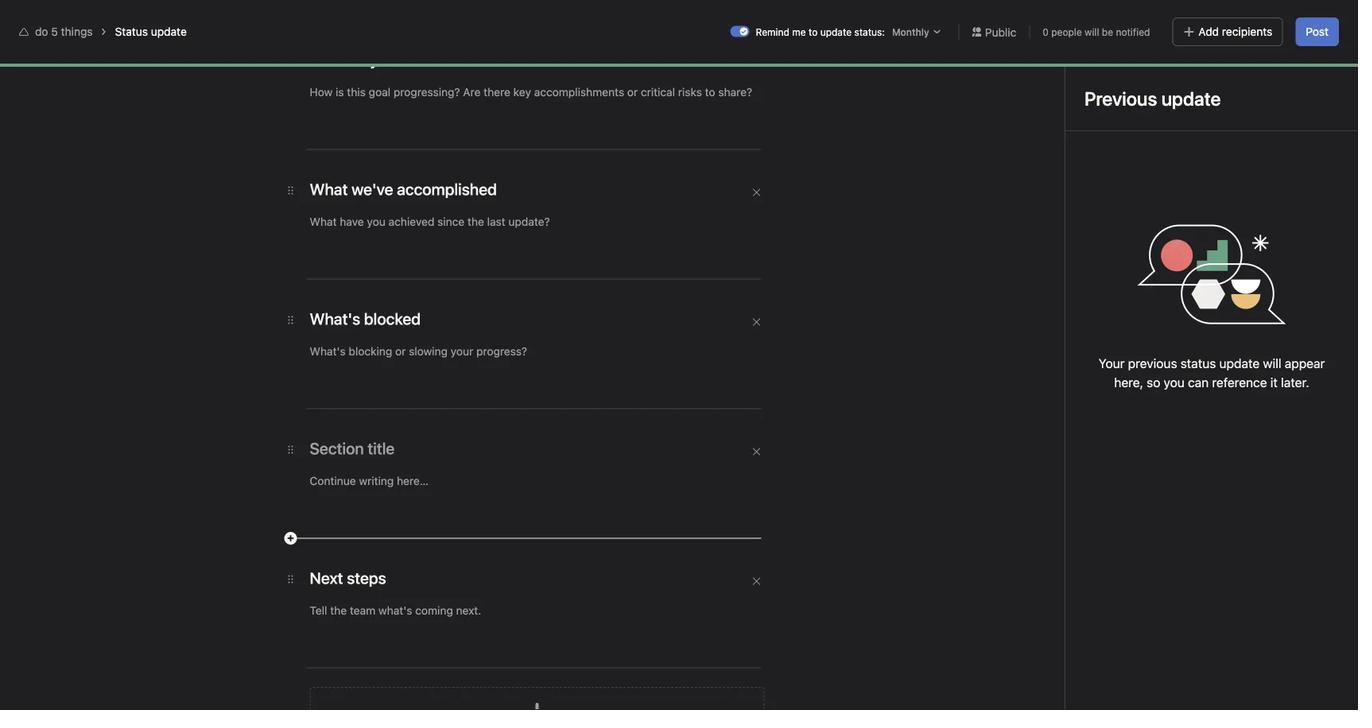 Task type: locate. For each thing, give the bounding box(es) containing it.
1 horizontal spatial add report section image
[[525, 700, 550, 710]]

my
[[1170, 14, 1184, 25]]

share
[[1307, 62, 1333, 73]]

1 horizontal spatial do
[[261, 67, 279, 86]]

0 vertical spatial do
[[35, 25, 48, 38]]

will left be
[[1085, 26, 1100, 37]]

connect
[[964, 533, 1003, 544], [436, 671, 475, 682]]

my workspace goals link
[[261, 48, 365, 65]]

what's up notified
[[1126, 14, 1157, 25]]

0 people will be notified
[[1043, 26, 1151, 37]]

0 vertical spatial add report section image
[[284, 532, 297, 545]]

Section title text field
[[310, 178, 497, 200], [310, 438, 395, 460]]

1 vertical spatial remove section image
[[752, 317, 762, 327]]

connect inside connect relevant projects or portfolios "button"
[[436, 671, 475, 682]]

0 likes. click to like this task image
[[371, 70, 384, 83]]

1 vertical spatial connect
[[436, 671, 475, 682]]

Section title text field
[[310, 308, 421, 330]]

Goal name text field
[[407, 122, 1142, 179]]

the status?
[[474, 200, 554, 218]]

will
[[1085, 26, 1100, 37], [1264, 356, 1282, 371]]

appear
[[1285, 356, 1326, 371]]

connect a parent goal button
[[941, 527, 1073, 550]]

connect for connect a parent goal
[[964, 533, 1003, 544]]

1 remove section image from the top
[[752, 58, 762, 68]]

0 vertical spatial remove section image
[[752, 58, 762, 68]]

do 5 things link
[[35, 25, 93, 38]]

add
[[1232, 14, 1250, 25], [1199, 25, 1220, 38]]

status
[[1181, 356, 1217, 371]]

connect inside connect a parent goal button
[[964, 533, 1003, 544]]

update right status
[[151, 25, 187, 38]]

28 days left
[[1056, 19, 1109, 30]]

info
[[1282, 14, 1299, 25]]

do 5 things
[[261, 67, 341, 86]]

connect left relevant
[[436, 671, 475, 682]]

0 vertical spatial section title text field
[[310, 178, 497, 200]]

1 horizontal spatial connect
[[964, 533, 1003, 544]]

it
[[1271, 375, 1278, 390]]

will up it
[[1264, 356, 1282, 371]]

add billing info
[[1232, 14, 1299, 25]]

1 vertical spatial will
[[1264, 356, 1282, 371]]

do for do 5 things
[[35, 25, 48, 38]]

0 horizontal spatial do
[[35, 25, 48, 38]]

1 horizontal spatial add
[[1232, 14, 1250, 25]]

what's in my trial? button
[[1119, 8, 1216, 30]]

update for your previous status update will appear here, so you can reference it later.
[[1220, 356, 1260, 371]]

1 vertical spatial remove section image
[[752, 577, 762, 586]]

1 vertical spatial add report section image
[[525, 700, 550, 710]]

my workspace goals
[[261, 50, 365, 63]]

update up reference
[[1220, 356, 1260, 371]]

add billing info button
[[1225, 8, 1306, 30]]

2 vertical spatial remove section image
[[752, 447, 762, 457]]

do down my at top left
[[261, 67, 279, 86]]

1 vertical spatial what's
[[420, 200, 471, 218]]

reference
[[1213, 375, 1268, 390]]

monthly button
[[889, 24, 947, 40]]

1 remove section image from the top
[[752, 188, 762, 197]]

here,
[[1115, 375, 1144, 390]]

what's inside button
[[1126, 14, 1157, 25]]

update inside your previous status update will appear here, so you can reference it later.
[[1220, 356, 1260, 371]]

left
[[1094, 19, 1109, 30]]

update right to
[[821, 26, 852, 37]]

0 horizontal spatial add
[[1199, 25, 1220, 38]]

to
[[809, 26, 818, 37]]

remove section image
[[752, 188, 762, 197], [752, 317, 762, 327], [752, 447, 762, 457]]

2 horizontal spatial update
[[1220, 356, 1260, 371]]

your
[[1099, 356, 1125, 371]]

what's
[[1126, 14, 1157, 25], [420, 200, 471, 218]]

do 5 things
[[35, 25, 93, 38]]

0
[[1043, 26, 1049, 37]]

portfolios
[[570, 671, 614, 682]]

remove section image
[[752, 58, 762, 68], [752, 577, 762, 586]]

goals
[[338, 50, 365, 63]]

trial?
[[1186, 14, 1208, 25]]

connect a parent goal
[[964, 533, 1066, 544]]

relevant
[[477, 671, 515, 682]]

monthly
[[893, 26, 930, 37]]

connect left a at bottom
[[964, 533, 1003, 544]]

add down trial?
[[1199, 25, 1220, 38]]

add report section image
[[284, 532, 297, 545], [525, 700, 550, 710]]

0 vertical spatial what's
[[1126, 14, 1157, 25]]

0 horizontal spatial update
[[151, 25, 187, 38]]

0 horizontal spatial connect
[[436, 671, 475, 682]]

1 horizontal spatial will
[[1264, 356, 1282, 371]]

later.
[[1282, 375, 1310, 390]]

connect for connect relevant projects or portfolios
[[436, 671, 475, 682]]

goal
[[1046, 533, 1066, 544]]

1 horizontal spatial update
[[821, 26, 852, 37]]

0 horizontal spatial add report section image
[[284, 532, 297, 545]]

what's for what's the status?
[[420, 200, 471, 218]]

0 horizontal spatial what's
[[420, 200, 471, 218]]

2 section title text field from the top
[[310, 438, 395, 460]]

0 vertical spatial remove section image
[[752, 188, 762, 197]]

add up add recipients
[[1232, 14, 1250, 25]]

in
[[1160, 14, 1168, 25]]

do left 5
[[35, 25, 48, 38]]

do
[[35, 25, 48, 38], [261, 67, 279, 86]]

list box
[[492, 6, 874, 32]]

what's left the status?
[[420, 200, 471, 218]]

switch
[[731, 26, 750, 37]]

0 vertical spatial connect
[[964, 533, 1003, 544]]

your previous status update will appear here, so you can reference it later.
[[1099, 356, 1326, 390]]

0 horizontal spatial will
[[1085, 26, 1100, 37]]

1 vertical spatial section title text field
[[310, 438, 395, 460]]

1 section title text field from the top
[[310, 178, 497, 200]]

1 vertical spatial do
[[261, 67, 279, 86]]

post button
[[1296, 18, 1340, 46]]

add recipients button
[[1173, 18, 1283, 46]]

can
[[1189, 375, 1209, 390]]

a
[[1006, 533, 1011, 544]]

so
[[1147, 375, 1161, 390]]

0 vertical spatial will
[[1085, 26, 1100, 37]]

update
[[151, 25, 187, 38], [821, 26, 852, 37], [1220, 356, 1260, 371]]

add for add billing info
[[1232, 14, 1250, 25]]

hide sidebar image
[[21, 13, 33, 25]]

1 horizontal spatial what's
[[1126, 14, 1157, 25]]

Section title text field
[[310, 567, 386, 590]]

public
[[985, 25, 1017, 38]]



Task type: describe. For each thing, give the bounding box(es) containing it.
description
[[420, 496, 488, 511]]

be
[[1103, 26, 1114, 37]]

or
[[557, 671, 567, 682]]

home
[[41, 54, 72, 68]]

billing
[[1253, 14, 1280, 25]]

notified
[[1117, 26, 1151, 37]]

parent
[[1014, 533, 1044, 544]]

2 remove section image from the top
[[752, 577, 762, 586]]

remind me to update status:
[[756, 26, 885, 37]]

connect relevant projects or portfolios button
[[413, 665, 621, 687]]

add recipients
[[1199, 25, 1273, 38]]

5 things
[[283, 67, 341, 86]]

things
[[61, 25, 93, 38]]

status:
[[855, 26, 885, 37]]

28
[[1056, 19, 1068, 30]]

ft button
[[1258, 56, 1280, 79]]

share button
[[1287, 56, 1340, 79]]

update for remind me to update status:
[[821, 26, 852, 37]]

ft
[[1264, 62, 1275, 73]]

status update
[[115, 25, 187, 38]]

status
[[115, 25, 148, 38]]

connect relevant projects or portfolios
[[436, 671, 614, 682]]

section title text field for 1st remove section image
[[310, 178, 497, 200]]

what's in my trial?
[[1126, 14, 1208, 25]]

add for add recipients
[[1199, 25, 1220, 38]]

post
[[1307, 25, 1329, 38]]

people
[[1052, 26, 1083, 37]]

3 remove section image from the top
[[752, 447, 762, 457]]

workspace
[[279, 50, 335, 63]]

previous update
[[1085, 88, 1221, 110]]

5
[[51, 25, 58, 38]]

remind
[[756, 26, 790, 37]]

section title text field for third remove section image
[[310, 438, 395, 460]]

home link
[[10, 49, 181, 74]]

recipients
[[1223, 25, 1273, 38]]

do for do 5 things
[[261, 67, 279, 86]]

what's the status?
[[420, 200, 554, 218]]

you
[[1164, 375, 1185, 390]]

2 remove section image from the top
[[752, 317, 762, 327]]

me
[[793, 26, 806, 37]]

previous
[[1129, 356, 1178, 371]]

will inside your previous status update will appear here, so you can reference it later.
[[1264, 356, 1282, 371]]

my
[[261, 50, 276, 63]]

what's for what's in my trial?
[[1126, 14, 1157, 25]]

projects
[[517, 671, 555, 682]]

days
[[1071, 19, 1091, 30]]



Task type: vqa. For each thing, say whether or not it's contained in the screenshot.
"Customer"
no



